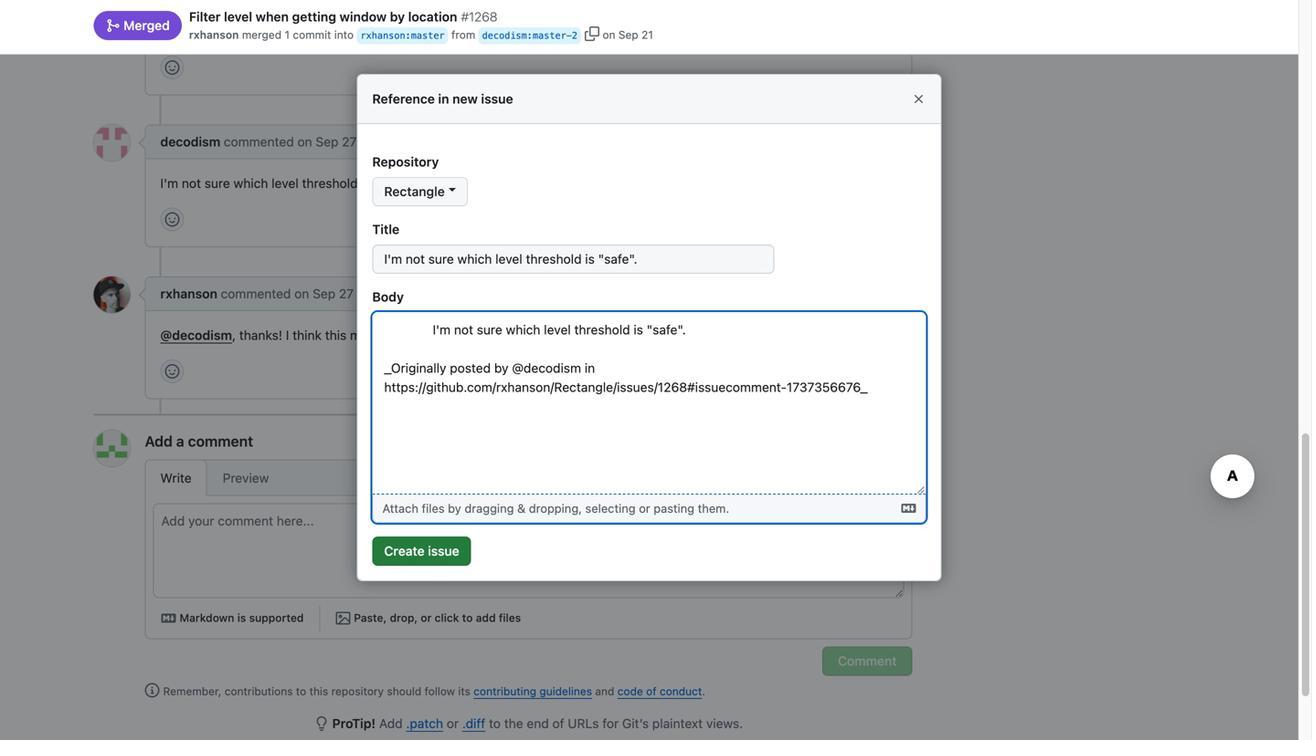 Task type: vqa. For each thing, say whether or not it's contained in the screenshot.
Pull requests element
no



Task type: describe. For each thing, give the bounding box(es) containing it.
filter
[[189, 9, 221, 24]]

to left 23.
[[574, 5, 585, 20]]

add or remove reactions element for i'm not sure which level threshold is "safe".
[[160, 208, 184, 232]]

1 vertical spatial this
[[309, 686, 328, 699]]

reference
[[372, 91, 435, 107]]

.
[[702, 686, 705, 699]]

should
[[387, 686, 421, 699]]

preview button
[[207, 460, 284, 497]]

2
[[572, 30, 577, 41]]

the inside i've been considering reducing that window level threshold from 1000 to 23. this way it will ignore the notification center (level 23). do you know of any windows above level 23 that would be valid for drag to screen edge snapping?
[[740, 5, 759, 20]]

0 horizontal spatial be
[[387, 328, 402, 343]]

to right '.diff' link
[[489, 717, 501, 732]]

screen
[[665, 24, 705, 39]]

level right which
[[272, 176, 299, 191]]

@terryturtle85 image
[[94, 431, 130, 467]]

markdown is supported link
[[153, 606, 312, 632]]

merged
[[120, 18, 170, 33]]

rxhanson link for commented
[[160, 287, 217, 302]]

to left go
[[701, 328, 713, 343]]

on sep 27 link for decodism commented on sep 27
[[297, 134, 357, 150]]

commit
[[293, 28, 331, 41]]

@rxhanson image
[[94, 277, 130, 314]]

when
[[256, 9, 289, 24]]

protip!
[[332, 717, 376, 732]]

issue inside 'button'
[[428, 544, 459, 559]]

code
[[617, 686, 643, 699]]

0 horizontal spatial threshold
[[302, 176, 358, 191]]

views.
[[706, 717, 743, 732]]

a
[[176, 433, 184, 451]]

add
[[476, 612, 496, 625]]

@decodism image
[[94, 125, 130, 161]]

0 horizontal spatial add
[[145, 433, 173, 451]]

threshold inside i've been considering reducing that window level threshold from 1000 to 23. this way it will ignore the notification center (level 23). do you know of any windows above level 23 that would be valid for drag to screen edge snapping?
[[450, 5, 506, 20]]

code of conduct link
[[617, 686, 702, 699]]

write
[[160, 471, 192, 486]]

0 vertical spatial sep
[[618, 28, 638, 41]]

not
[[182, 176, 201, 191]]

close dialog image
[[911, 92, 926, 107]]

plaintext
[[652, 717, 703, 732]]

@decodism
[[160, 328, 232, 343]]

windows
[[342, 24, 393, 39]]

end
[[527, 717, 549, 732]]

best
[[428, 328, 454, 343]]

0 vertical spatial on
[[603, 28, 615, 41]]

considering
[[217, 5, 286, 20]]

above
[[396, 24, 432, 39]]

drag
[[619, 24, 646, 39]]

reference in new issue dialog
[[357, 74, 942, 582]]

window inside i've been considering reducing that window level threshold from 1000 to 23. this way it will ignore the notification center (level 23). do you know of any windows above level 23 that would be valid for drag to screen edge snapping?
[[372, 5, 417, 20]]

repository
[[372, 154, 439, 170]]

so
[[625, 328, 639, 343]]

  text field inside 'write' tab panel
[[154, 505, 903, 598]]

from for master
[[451, 28, 475, 41]]

1 vertical spatial or
[[447, 717, 459, 732]]

comment
[[838, 654, 897, 669]]

into
[[334, 28, 354, 41]]

master-
[[533, 30, 572, 41]]

notification
[[763, 5, 831, 20]]

center
[[834, 5, 874, 20]]

1 horizontal spatial issue
[[481, 91, 513, 107]]

commented for rxhanson
[[221, 287, 291, 302]]

it.
[[763, 328, 774, 343]]

Title text field
[[372, 245, 774, 274]]

edge
[[708, 24, 738, 39]]

2 : from the left
[[527, 30, 533, 41]]

location
[[408, 9, 457, 24]]

preview
[[223, 471, 269, 486]]

0 horizontal spatial i'm
[[160, 176, 178, 191]]

new
[[452, 91, 478, 107]]

image image
[[336, 612, 350, 626]]

files
[[499, 612, 521, 625]]

(level
[[160, 24, 192, 39]]

to down the "way"
[[650, 24, 661, 39]]

getting
[[292, 9, 336, 24]]

the right at
[[551, 328, 570, 343]]

git's
[[622, 717, 649, 732]]

23
[[466, 24, 481, 39]]

supported
[[249, 612, 304, 625]]

1 horizontal spatial add
[[379, 717, 403, 732]]

body
[[372, 290, 404, 305]]

rxhanson commented on sep 27
[[160, 287, 354, 302]]

go
[[716, 328, 731, 343]]

merged
[[242, 28, 281, 41]]

filter level when getting window by location link
[[189, 7, 457, 26]]

1 i from the left
[[286, 328, 289, 343]]

rxhanson link for merged 1 commit into
[[189, 26, 239, 43]]

window up into
[[339, 9, 387, 24]]

you
[[243, 24, 264, 39]]

3 add or remove reactions element from the top
[[160, 360, 184, 384]]

rectangle button
[[372, 177, 468, 207]]

add a comment
[[145, 433, 253, 451]]

markdown image
[[161, 612, 176, 626]]

1 vertical spatial decodism
[[160, 134, 220, 150]]

guidelines
[[539, 686, 592, 699]]

by
[[390, 9, 405, 24]]

think
[[293, 328, 322, 343]]

i'm not sure which level threshold is "safe".
[[160, 176, 414, 191]]

git merge image
[[106, 18, 120, 33]]

any
[[318, 24, 338, 39]]

it
[[666, 5, 674, 20]]

reference in new issue
[[372, 91, 513, 107]]

sure
[[204, 176, 230, 191]]

with
[[735, 328, 759, 343]]

1
[[285, 28, 290, 41]]

23.
[[589, 5, 608, 20]]

1 horizontal spatial is
[[361, 176, 371, 191]]

1 horizontal spatial that
[[485, 24, 508, 39]]

@decodism link
[[160, 328, 232, 343]]

at
[[536, 328, 548, 343]]

rectangle
[[384, 184, 445, 199]]

level up merged
[[224, 9, 252, 24]]

paste, drop, or click to add files
[[354, 612, 521, 625]]

master
[[411, 30, 445, 41]]

to right contributions
[[296, 686, 306, 699]]

1 horizontal spatial i'm
[[643, 328, 661, 343]]

title
[[372, 222, 399, 237]]



Task type: locate. For each thing, give the bounding box(es) containing it.
moment
[[573, 328, 622, 343]]

on right copy image
[[603, 28, 615, 41]]

add or remove reactions element down not
[[160, 208, 184, 232]]

markdown is supported
[[180, 612, 304, 625]]

on up think
[[294, 287, 309, 302]]

1 vertical spatial rxhanson link
[[160, 287, 217, 302]]

have
[[505, 328, 533, 343]]

0 vertical spatial i'm
[[160, 176, 178, 191]]

rxhanson link
[[189, 26, 239, 43], [160, 287, 217, 302]]

i'm
[[160, 176, 178, 191], [643, 328, 661, 343]]

0 horizontal spatial i
[[286, 328, 289, 343]]

.diff
[[462, 717, 485, 732]]

.diff link
[[462, 717, 485, 732]]

2 vertical spatial of
[[552, 717, 564, 732]]

is
[[361, 176, 371, 191], [237, 612, 246, 625]]

2 vertical spatial add or remove reactions element
[[160, 360, 184, 384]]

1 : from the left
[[405, 30, 411, 41]]

follow
[[425, 686, 455, 699]]

commented up which
[[224, 134, 294, 150]]

from down #1268
[[451, 28, 475, 41]]

will
[[677, 5, 696, 20]]

for inside i've been considering reducing that window level threshold from 1000 to 23. this way it will ignore the notification center (level 23). do you know of any windows above level 23 that would be valid for drag to screen edge snapping?
[[599, 24, 616, 39]]

would
[[512, 24, 547, 39]]

,
[[232, 328, 236, 343]]

contributions
[[225, 686, 293, 699]]

way
[[639, 5, 663, 20]]

"safe".
[[374, 176, 414, 191]]

0 vertical spatial that
[[345, 5, 368, 20]]

of left any
[[302, 24, 314, 39]]

0 horizontal spatial of
[[302, 24, 314, 39]]

create
[[384, 544, 425, 559]]

decodism
[[482, 30, 527, 41], [160, 134, 220, 150]]

0 vertical spatial add or remove reactions image
[[165, 213, 180, 227]]

be right might
[[387, 328, 402, 343]]

0 horizontal spatial issue
[[428, 544, 459, 559]]

from for threshold
[[510, 5, 537, 20]]

23).
[[196, 24, 219, 39]]

add
[[145, 433, 173, 451], [379, 717, 403, 732]]

issue right create
[[428, 544, 459, 559]]

commented for decodism
[[224, 134, 294, 150]]

0 horizontal spatial decodism
[[160, 134, 220, 150]]

to left add
[[462, 612, 473, 625]]

window up rxhanson merged 1 commit into rxhanson : master from decodism : master-2
[[372, 5, 417, 20]]

0 vertical spatial threshold
[[450, 5, 506, 20]]

1 vertical spatial threshold
[[302, 176, 358, 191]]

add or remove reactions image
[[165, 60, 180, 75]]

1 vertical spatial sep
[[316, 134, 338, 150]]

: left the 2
[[527, 30, 533, 41]]

on for rxhanson commented on sep 27
[[294, 287, 309, 302]]

commented up thanks!
[[221, 287, 291, 302]]

0 vertical spatial for
[[599, 24, 616, 39]]

or left '.diff' link
[[447, 717, 459, 732]]

threshold left the "safe".
[[302, 176, 358, 191]]

is left the "safe".
[[361, 176, 371, 191]]

rxhanson down by
[[360, 30, 405, 41]]

of right code
[[646, 686, 657, 699]]

0 horizontal spatial :
[[405, 30, 411, 41]]

this right think
[[325, 328, 347, 343]]

on sep 27 link for rxhanson commented on sep 27
[[294, 287, 354, 302]]

add or remove reactions image down decodism link
[[165, 213, 180, 227]]

the left best
[[405, 328, 424, 343]]

threshold up 23
[[450, 5, 506, 20]]

of right end
[[552, 717, 564, 732]]

1 vertical spatial is
[[237, 612, 246, 625]]

1 vertical spatial issue
[[428, 544, 459, 559]]

remember, contributions to this repository should follow     its contributing guidelines and code of conduct .
[[163, 686, 705, 699]]

add left .patch in the left of the page
[[379, 717, 403, 732]]

: down location at the top of page
[[405, 30, 411, 41]]

sep up i'm not sure which level threshold is "safe".
[[316, 134, 338, 150]]

that up windows
[[345, 5, 368, 20]]

the up snapping?
[[740, 5, 759, 20]]

1 vertical spatial on
[[297, 134, 312, 150]]

info image
[[145, 684, 159, 699]]

1 horizontal spatial :
[[527, 30, 533, 41]]

1 horizontal spatial decodism
[[482, 30, 527, 41]]

27 left 'body'
[[339, 287, 354, 302]]

sep left 21
[[618, 28, 638, 41]]

level
[[420, 5, 447, 20], [224, 9, 252, 24], [435, 24, 462, 39], [272, 176, 299, 191]]

is left supported
[[237, 612, 246, 625]]

add or remove reactions element for i've been considering reducing that window level threshold from 1000 to 23. this way it will ignore the notification center (level 23). do you know of any windows above level 23 that would be valid for drag to screen edge snapping?
[[160, 56, 184, 80]]

sep for decodism commented on sep 27
[[316, 134, 338, 150]]

27 for decodism commented on sep 27
[[342, 134, 357, 150]]

for
[[599, 24, 616, 39], [602, 717, 619, 732]]

decodism commented on sep 27
[[160, 134, 357, 150]]

0 vertical spatial be
[[550, 24, 565, 39]]

1 vertical spatial 27
[[339, 287, 354, 302]]

in
[[438, 91, 449, 107]]

this up light bulb icon
[[309, 686, 328, 699]]

1 vertical spatial add or remove reactions element
[[160, 208, 184, 232]]

2 vertical spatial on
[[294, 287, 309, 302]]

i left have
[[498, 328, 501, 343]]

rxhanson link down filter
[[189, 26, 239, 43]]

from inside i've been considering reducing that window level threshold from 1000 to 23. this way it will ignore the notification center (level 23). do you know of any windows above level 23 that would be valid for drag to screen edge snapping?
[[510, 5, 537, 20]]

@decodism , thanks! i think this might be the best option i have at the moment so i'm going to go with it.
[[160, 328, 774, 343]]

add or remove reactions element down (level
[[160, 56, 184, 80]]

filter level when getting window by location #1268
[[189, 9, 498, 24]]

1 add or remove reactions image from the top
[[165, 213, 180, 227]]

1 vertical spatial add or remove reactions image
[[165, 365, 180, 379]]

on sep 27 link up think
[[294, 287, 354, 302]]

sep
[[618, 28, 638, 41], [316, 134, 338, 150], [313, 287, 335, 302]]

0 vertical spatial is
[[361, 176, 371, 191]]

on sep 21
[[603, 28, 653, 41]]

1 horizontal spatial of
[[552, 717, 564, 732]]

add a comment tab list
[[145, 460, 284, 497]]

the left end
[[504, 717, 523, 732]]

remember,
[[163, 686, 221, 699]]

that right 23
[[485, 24, 508, 39]]

i
[[286, 328, 289, 343], [498, 328, 501, 343]]

on sep 27 link
[[297, 134, 357, 150], [294, 287, 354, 302]]

decodism link
[[160, 134, 220, 150]]

1 vertical spatial from
[[451, 28, 475, 41]]

option
[[457, 328, 495, 343]]

sep for rxhanson commented on sep 27
[[313, 287, 335, 302]]

1 vertical spatial that
[[485, 24, 508, 39]]

1 vertical spatial commented
[[221, 287, 291, 302]]

0 vertical spatial this
[[325, 328, 347, 343]]

on for decodism commented on sep 27
[[297, 134, 312, 150]]

be inside i've been considering reducing that window level threshold from 1000 to 23. this way it will ignore the notification center (level 23). do you know of any windows above level 23 that would be valid for drag to screen edge snapping?
[[550, 24, 565, 39]]

0 vertical spatial or
[[421, 612, 432, 625]]

protip! add .patch or .diff to the end of urls for git's plaintext views.
[[332, 717, 743, 732]]

0 vertical spatial 27
[[342, 134, 357, 150]]

to inside button
[[462, 612, 473, 625]]

be left the 2
[[550, 24, 565, 39]]

0 vertical spatial of
[[302, 24, 314, 39]]

issue right new
[[481, 91, 513, 107]]

light bulb image
[[314, 717, 329, 732]]

write tab panel
[[146, 504, 911, 639]]

27 for rxhanson commented on sep 27
[[339, 287, 354, 302]]

0 vertical spatial issue
[[481, 91, 513, 107]]

urls
[[568, 717, 599, 732]]

add or remove reactions image
[[165, 213, 180, 227], [165, 365, 180, 379]]

2 horizontal spatial of
[[646, 686, 657, 699]]

0 horizontal spatial or
[[421, 612, 432, 625]]

  text field
[[154, 505, 903, 598]]

rxhanson for rxhanson merged 1 commit into rxhanson : master from decodism : master-2
[[189, 28, 239, 41]]

0 horizontal spatial that
[[345, 5, 368, 20]]

rxhanson up the @decodism link at the left of page
[[160, 287, 217, 302]]

2 add or remove reactions image from the top
[[165, 365, 180, 379]]

0 vertical spatial add or remove reactions element
[[160, 56, 184, 80]]

conduct
[[660, 686, 702, 699]]

level up master
[[420, 5, 447, 20]]

1 horizontal spatial threshold
[[450, 5, 506, 20]]

repository
[[331, 686, 384, 699]]

None file field
[[373, 495, 925, 523]]

1 vertical spatial add
[[379, 717, 403, 732]]

1000
[[541, 5, 570, 20]]

decodism up not
[[160, 134, 220, 150]]

copy image
[[585, 26, 599, 41]]

27 up i'm not sure which level threshold is "safe".
[[342, 134, 357, 150]]

is inside "markdown is supported" link
[[237, 612, 246, 625]]

2 add or remove reactions element from the top
[[160, 208, 184, 232]]

or left click
[[421, 612, 432, 625]]

1 vertical spatial on sep 27 link
[[294, 287, 354, 302]]

level left 23
[[435, 24, 462, 39]]

decodism inside rxhanson merged 1 commit into rxhanson : master from decodism : master-2
[[482, 30, 527, 41]]

comment button
[[822, 647, 912, 677]]

1 horizontal spatial from
[[510, 5, 537, 20]]

know
[[268, 24, 299, 39]]

on up i'm not sure which level threshold is "safe".
[[297, 134, 312, 150]]

1 vertical spatial of
[[646, 686, 657, 699]]

or inside button
[[421, 612, 432, 625]]

0 vertical spatial decodism
[[482, 30, 527, 41]]

going
[[664, 328, 697, 343]]

0 vertical spatial on sep 27 link
[[297, 134, 357, 150]]

#1268
[[461, 9, 498, 24]]

might
[[350, 328, 384, 343]]

on
[[603, 28, 615, 41], [297, 134, 312, 150], [294, 287, 309, 302]]

add or remove reactions image for @rxhanson image
[[165, 365, 180, 379]]

or
[[421, 612, 432, 625], [447, 717, 459, 732]]

snapping?
[[741, 24, 802, 39]]

add or remove reactions image down the @decodism link at the left of page
[[165, 365, 180, 379]]

21
[[641, 28, 653, 41]]

its
[[458, 686, 470, 699]]

from up would
[[510, 5, 537, 20]]

decodism right 23
[[482, 30, 527, 41]]

.patch
[[406, 717, 443, 732]]

0 vertical spatial commented
[[224, 134, 294, 150]]

markdown image
[[901, 502, 916, 516]]

and
[[595, 686, 614, 699]]

0 horizontal spatial from
[[451, 28, 475, 41]]

add or remove reactions image for @decodism image
[[165, 213, 180, 227]]

ignore
[[699, 5, 737, 20]]

0 vertical spatial add
[[145, 433, 173, 451]]

i'm left not
[[160, 176, 178, 191]]

from
[[510, 5, 537, 20], [451, 28, 475, 41]]

i left think
[[286, 328, 289, 343]]

which
[[234, 176, 268, 191]]

1 vertical spatial for
[[602, 717, 619, 732]]

comment
[[188, 433, 253, 451]]

add a comment element
[[145, 431, 912, 677]]

add or remove reactions element down the @decodism link at the left of page
[[160, 360, 184, 384]]

rxhanson link up the @decodism link at the left of page
[[160, 287, 217, 302]]

for left git's
[[602, 717, 619, 732]]

1 horizontal spatial or
[[447, 717, 459, 732]]

rxhanson inside rxhanson merged 1 commit into rxhanson : master from decodism : master-2
[[360, 30, 405, 41]]

1 vertical spatial be
[[387, 328, 402, 343]]

commented
[[224, 134, 294, 150], [221, 287, 291, 302]]

create issue
[[384, 544, 459, 559]]

of inside i've been considering reducing that window level threshold from 1000 to 23. this way it will ignore the notification center (level 23). do you know of any windows above level 23 that would be valid for drag to screen edge snapping?
[[302, 24, 314, 39]]

0 horizontal spatial is
[[237, 612, 246, 625]]

add left a
[[145, 433, 173, 451]]

2 i from the left
[[498, 328, 501, 343]]

i'm right so
[[643, 328, 661, 343]]

sep up think
[[313, 287, 335, 302]]

rxhanson down filter
[[189, 28, 239, 41]]

do
[[223, 24, 239, 39]]

markdown
[[180, 612, 234, 625]]

1 add or remove reactions element from the top
[[160, 56, 184, 80]]

0 vertical spatial from
[[510, 5, 537, 20]]

write button
[[145, 460, 207, 497]]

none file field inside the reference in new issue dialog
[[373, 495, 925, 523]]

i've been considering reducing that window level threshold from 1000 to 23. this way it will ignore the notification center (level 23). do you know of any windows above level 23 that would be valid for drag to screen edge snapping?
[[160, 5, 874, 39]]

1 horizontal spatial be
[[550, 24, 565, 39]]

1 vertical spatial i'm
[[643, 328, 661, 343]]

0 vertical spatial rxhanson link
[[189, 26, 239, 43]]

that
[[345, 5, 368, 20], [485, 24, 508, 39]]

Body text field
[[372, 313, 926, 495]]

to
[[574, 5, 585, 20], [650, 24, 661, 39], [701, 328, 713, 343], [462, 612, 473, 625], [296, 686, 306, 699], [489, 717, 501, 732]]

footer
[[0, 734, 1298, 741]]

on sep 27 link up i'm not sure which level threshold is "safe".
[[297, 134, 357, 150]]

reducing
[[290, 5, 342, 20]]

rxhanson for rxhanson commented on sep 27
[[160, 287, 217, 302]]

add or remove reactions element
[[160, 56, 184, 80], [160, 208, 184, 232], [160, 360, 184, 384]]

2 vertical spatial sep
[[313, 287, 335, 302]]

contributing guidelines link
[[474, 686, 592, 699]]

for down 23.
[[599, 24, 616, 39]]

1 horizontal spatial i
[[498, 328, 501, 343]]

issue
[[481, 91, 513, 107], [428, 544, 459, 559]]



